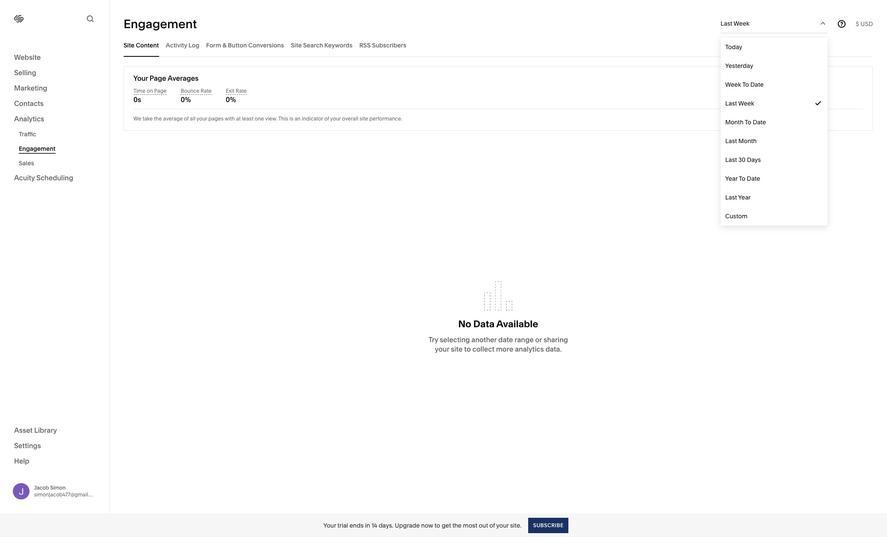 Task type: vqa. For each thing, say whether or not it's contained in the screenshot.


Task type: describe. For each thing, give the bounding box(es) containing it.
rss subscribers button
[[359, 33, 406, 57]]

0 vertical spatial site
[[360, 116, 368, 122]]

selecting
[[440, 336, 470, 344]]

1 horizontal spatial the
[[453, 522, 462, 530]]

help
[[14, 457, 29, 466]]

an
[[295, 116, 301, 122]]

last inside button
[[721, 20, 733, 27]]

simon
[[50, 485, 66, 492]]

scheduling
[[36, 174, 73, 182]]

your left "overall"
[[330, 116, 341, 122]]

contacts link
[[14, 99, 95, 109]]

out
[[479, 522, 488, 530]]

today
[[726, 43, 743, 51]]

indicator
[[302, 116, 323, 122]]

to for year
[[739, 175, 746, 183]]

performance.
[[370, 116, 402, 122]]

subscribe
[[533, 523, 564, 529]]

most
[[463, 522, 478, 530]]

this
[[278, 116, 288, 122]]

0 horizontal spatial the
[[154, 116, 162, 122]]

selling
[[14, 68, 36, 77]]

usd
[[861, 20, 873, 28]]

1 vertical spatial year
[[739, 194, 751, 202]]

engagement link
[[19, 142, 100, 156]]

at
[[236, 116, 241, 122]]

tab list containing site content
[[124, 33, 873, 57]]

your left the 'site.'
[[497, 522, 509, 530]]

form & button conversions button
[[206, 33, 284, 57]]

days
[[747, 156, 761, 164]]

week inside last week button
[[734, 20, 750, 27]]

simonjacob477@gmail.com
[[34, 492, 100, 498]]

no data available
[[459, 319, 538, 330]]

conversions
[[248, 41, 284, 49]]

site search keywords
[[291, 41, 353, 49]]

bounce
[[181, 88, 199, 94]]

get
[[442, 522, 451, 530]]

traffic link
[[19, 127, 100, 142]]

2 horizontal spatial of
[[490, 522, 495, 530]]

to for week
[[743, 81, 749, 89]]

pages
[[209, 116, 224, 122]]

traffic
[[19, 131, 36, 138]]

30
[[739, 156, 746, 164]]

1 horizontal spatial of
[[325, 116, 329, 122]]

0s
[[134, 95, 141, 104]]

bounce rate 0%
[[181, 88, 212, 104]]

date
[[499, 336, 513, 344]]

site content
[[124, 41, 159, 49]]

sharing
[[544, 336, 568, 344]]

ends
[[350, 522, 364, 530]]

rss
[[359, 41, 371, 49]]

marketing
[[14, 84, 47, 92]]

data.
[[546, 345, 562, 354]]

0% for bounce rate 0%
[[181, 95, 191, 104]]

asset library
[[14, 426, 57, 435]]

form & button conversions
[[206, 41, 284, 49]]

is
[[290, 116, 293, 122]]

0 horizontal spatial of
[[184, 116, 189, 122]]

we
[[134, 116, 141, 122]]

analytics
[[14, 115, 44, 123]]

in
[[365, 522, 370, 530]]

site search keywords button
[[291, 33, 353, 57]]

your for your trial ends in 14 days. upgrade now to get the most out of your site.
[[324, 522, 336, 530]]

0 vertical spatial page
[[150, 74, 166, 83]]

contacts
[[14, 99, 44, 108]]

last left 30 at right top
[[726, 156, 737, 164]]

help link
[[14, 457, 29, 466]]

1 vertical spatial last week
[[726, 100, 755, 107]]

last down "week to date" at the top right of page
[[726, 100, 737, 107]]

acuity scheduling
[[14, 174, 73, 182]]

site.
[[510, 522, 522, 530]]

2 vertical spatial week
[[739, 100, 755, 107]]

date for month to date
[[753, 119, 766, 126]]

settings link
[[14, 441, 95, 452]]

averages
[[168, 74, 199, 83]]

week to date
[[726, 81, 764, 89]]

or
[[536, 336, 542, 344]]

another
[[472, 336, 497, 344]]

last month
[[726, 137, 757, 145]]

take
[[143, 116, 153, 122]]

sales
[[19, 160, 34, 167]]

content
[[136, 41, 159, 49]]

all
[[190, 116, 196, 122]]

selling link
[[14, 68, 95, 78]]

least
[[242, 116, 254, 122]]

asset library link
[[14, 426, 95, 436]]

we take the average of all your pages with at least one view. this is an indicator of your overall site performance.
[[134, 116, 402, 122]]

acuity
[[14, 174, 35, 182]]



Task type: locate. For each thing, give the bounding box(es) containing it.
to
[[464, 345, 471, 354], [435, 522, 440, 530]]

the right get
[[453, 522, 462, 530]]

0 vertical spatial engagement
[[124, 16, 197, 31]]

1 vertical spatial page
[[154, 88, 167, 94]]

of
[[184, 116, 189, 122], [325, 116, 329, 122], [490, 522, 495, 530]]

0 horizontal spatial site
[[124, 41, 135, 49]]

activity log
[[166, 41, 199, 49]]

engagement down traffic
[[19, 145, 55, 153]]

website
[[14, 53, 41, 62]]

analytics
[[515, 345, 544, 354]]

to down selecting
[[464, 345, 471, 354]]

2 vertical spatial date
[[747, 175, 761, 183]]

0%
[[181, 95, 191, 104], [226, 95, 236, 104]]

exit rate 0%
[[226, 88, 247, 104]]

2 rate from the left
[[236, 88, 247, 94]]

site right "overall"
[[360, 116, 368, 122]]

month up last month
[[726, 119, 744, 126]]

last week
[[721, 20, 750, 27], [726, 100, 755, 107]]

your
[[197, 116, 207, 122], [330, 116, 341, 122], [435, 345, 449, 354], [497, 522, 509, 530]]

last up "today"
[[721, 20, 733, 27]]

last year
[[726, 194, 751, 202]]

last 30 days
[[726, 156, 761, 164]]

website link
[[14, 53, 95, 63]]

site content button
[[124, 33, 159, 57]]

1 vertical spatial month
[[739, 137, 757, 145]]

collect
[[473, 345, 495, 354]]

subscribers
[[372, 41, 406, 49]]

rate right "bounce"
[[201, 88, 212, 94]]

keywords
[[325, 41, 353, 49]]

marketing link
[[14, 83, 95, 94]]

your right all
[[197, 116, 207, 122]]

0 vertical spatial date
[[751, 81, 764, 89]]

0 vertical spatial last week
[[721, 20, 750, 27]]

page inside the time on page 0s
[[154, 88, 167, 94]]

1 site from the left
[[124, 41, 135, 49]]

your page averages
[[134, 74, 199, 83]]

to
[[743, 81, 749, 89], [745, 119, 752, 126], [739, 175, 746, 183]]

2 0% from the left
[[226, 95, 236, 104]]

now
[[421, 522, 433, 530]]

2 site from the left
[[291, 41, 302, 49]]

to down the yesterday
[[743, 81, 749, 89]]

year down year to date
[[739, 194, 751, 202]]

site for site search keywords
[[291, 41, 302, 49]]

custom
[[726, 213, 748, 220]]

view.
[[265, 116, 277, 122]]

site
[[124, 41, 135, 49], [291, 41, 302, 49]]

0 vertical spatial month
[[726, 119, 744, 126]]

0 horizontal spatial 0%
[[181, 95, 191, 104]]

month down month to date
[[739, 137, 757, 145]]

no
[[459, 319, 472, 330]]

your for your page averages
[[134, 74, 148, 83]]

month
[[726, 119, 744, 126], [739, 137, 757, 145]]

rate
[[201, 88, 212, 94], [236, 88, 247, 94]]

try
[[429, 336, 438, 344]]

1 horizontal spatial 0%
[[226, 95, 236, 104]]

date up last month
[[753, 119, 766, 126]]

try selecting another date range or sharing your site to collect more analytics data.
[[429, 336, 568, 354]]

0 horizontal spatial your
[[134, 74, 148, 83]]

last week up "today"
[[721, 20, 750, 27]]

last week inside button
[[721, 20, 750, 27]]

site
[[360, 116, 368, 122], [451, 345, 463, 354]]

0 vertical spatial to
[[743, 81, 749, 89]]

time on page 0s
[[134, 88, 167, 104]]

to left get
[[435, 522, 440, 530]]

0 horizontal spatial rate
[[201, 88, 212, 94]]

your down try
[[435, 345, 449, 354]]

&
[[223, 41, 227, 49]]

average
[[163, 116, 183, 122]]

1 horizontal spatial to
[[464, 345, 471, 354]]

0% down exit
[[226, 95, 236, 104]]

0 vertical spatial the
[[154, 116, 162, 122]]

page right on
[[154, 88, 167, 94]]

rate inside exit rate 0%
[[236, 88, 247, 94]]

data
[[474, 319, 495, 330]]

upgrade
[[395, 522, 420, 530]]

jacob simon simonjacob477@gmail.com
[[34, 485, 100, 498]]

of right indicator
[[325, 116, 329, 122]]

1 horizontal spatial rate
[[236, 88, 247, 94]]

1 vertical spatial to
[[435, 522, 440, 530]]

0 vertical spatial to
[[464, 345, 471, 354]]

1 horizontal spatial site
[[291, 41, 302, 49]]

1 horizontal spatial engagement
[[124, 16, 197, 31]]

yesterday
[[726, 62, 754, 70]]

week up month to date
[[739, 100, 755, 107]]

1 vertical spatial the
[[453, 522, 462, 530]]

exit
[[226, 88, 235, 94]]

analytics link
[[14, 114, 95, 125]]

last up custom
[[726, 194, 737, 202]]

0% for exit rate 0%
[[226, 95, 236, 104]]

1 0% from the left
[[181, 95, 191, 104]]

activity
[[166, 41, 187, 49]]

engagement
[[124, 16, 197, 31], [19, 145, 55, 153]]

to down 30 at right top
[[739, 175, 746, 183]]

0 horizontal spatial site
[[360, 116, 368, 122]]

trial
[[338, 522, 348, 530]]

week down the yesterday
[[726, 81, 741, 89]]

your inside try selecting another date range or sharing your site to collect more analytics data.
[[435, 345, 449, 354]]

week
[[734, 20, 750, 27], [726, 81, 741, 89], [739, 100, 755, 107]]

rate inside bounce rate 0%
[[201, 88, 212, 94]]

1 vertical spatial to
[[745, 119, 752, 126]]

1 horizontal spatial your
[[324, 522, 336, 530]]

1 vertical spatial date
[[753, 119, 766, 126]]

site left search
[[291, 41, 302, 49]]

page up on
[[150, 74, 166, 83]]

asset
[[14, 426, 33, 435]]

form
[[206, 41, 221, 49]]

settings
[[14, 442, 41, 450]]

site inside try selecting another date range or sharing your site to collect more analytics data.
[[451, 345, 463, 354]]

one
[[255, 116, 264, 122]]

sales link
[[19, 156, 100, 171]]

0 horizontal spatial year
[[726, 175, 738, 183]]

date for week to date
[[751, 81, 764, 89]]

last week button
[[721, 14, 828, 33]]

date down days
[[747, 175, 761, 183]]

subscribe button
[[529, 518, 569, 534]]

jacob
[[34, 485, 49, 492]]

site left content
[[124, 41, 135, 49]]

overall
[[342, 116, 358, 122]]

to up last month
[[745, 119, 752, 126]]

rate for exit rate 0%
[[236, 88, 247, 94]]

1 vertical spatial week
[[726, 81, 741, 89]]

0 horizontal spatial engagement
[[19, 145, 55, 153]]

button
[[228, 41, 247, 49]]

to for month
[[745, 119, 752, 126]]

0 horizontal spatial to
[[435, 522, 440, 530]]

date for year to date
[[747, 175, 761, 183]]

1 vertical spatial your
[[324, 522, 336, 530]]

last
[[721, 20, 733, 27], [726, 100, 737, 107], [726, 137, 737, 145], [726, 156, 737, 164], [726, 194, 737, 202]]

engagement inside engagement link
[[19, 145, 55, 153]]

year up last year
[[726, 175, 738, 183]]

last up last 30 days
[[726, 137, 737, 145]]

1 rate from the left
[[201, 88, 212, 94]]

on
[[147, 88, 153, 94]]

days.
[[379, 522, 394, 530]]

1 horizontal spatial year
[[739, 194, 751, 202]]

0 vertical spatial year
[[726, 175, 738, 183]]

your up time
[[134, 74, 148, 83]]

of right out
[[490, 522, 495, 530]]

0% down "bounce"
[[181, 95, 191, 104]]

library
[[34, 426, 57, 435]]

to inside try selecting another date range or sharing your site to collect more analytics data.
[[464, 345, 471, 354]]

week up "today"
[[734, 20, 750, 27]]

site down selecting
[[451, 345, 463, 354]]

log
[[189, 41, 199, 49]]

last week down "week to date" at the top right of page
[[726, 100, 755, 107]]

1 vertical spatial site
[[451, 345, 463, 354]]

of left all
[[184, 116, 189, 122]]

1 horizontal spatial site
[[451, 345, 463, 354]]

0 vertical spatial week
[[734, 20, 750, 27]]

$ usd
[[856, 20, 873, 28]]

available
[[497, 319, 538, 330]]

1 vertical spatial engagement
[[19, 145, 55, 153]]

tab list
[[124, 33, 873, 57]]

engagement up content
[[124, 16, 197, 31]]

0% inside exit rate 0%
[[226, 95, 236, 104]]

your trial ends in 14 days. upgrade now to get the most out of your site.
[[324, 522, 522, 530]]

search
[[303, 41, 323, 49]]

the right take on the top of page
[[154, 116, 162, 122]]

0 vertical spatial your
[[134, 74, 148, 83]]

date down the yesterday
[[751, 81, 764, 89]]

2 vertical spatial to
[[739, 175, 746, 183]]

your
[[134, 74, 148, 83], [324, 522, 336, 530]]

rate right exit
[[236, 88, 247, 94]]

date
[[751, 81, 764, 89], [753, 119, 766, 126], [747, 175, 761, 183]]

rate for bounce rate 0%
[[201, 88, 212, 94]]

with
[[225, 116, 235, 122]]

0% inside bounce rate 0%
[[181, 95, 191, 104]]

site for site content
[[124, 41, 135, 49]]

rss subscribers
[[359, 41, 406, 49]]

activity log button
[[166, 33, 199, 57]]

your left trial
[[324, 522, 336, 530]]



